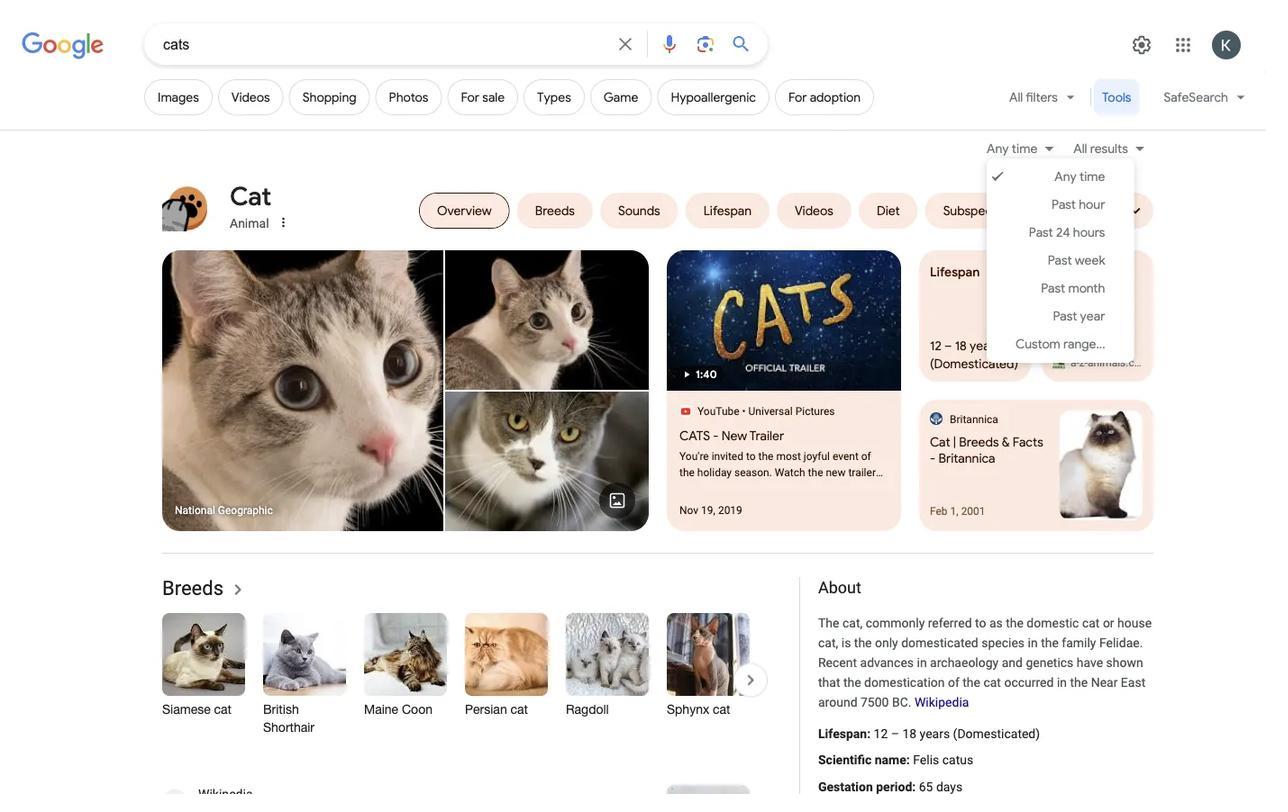 Task type: locate. For each thing, give the bounding box(es) containing it.
cat left |
[[930, 434, 950, 450]]

lifespan up scientific at bottom right
[[818, 727, 867, 742]]

coon
[[1053, 322, 1097, 345], [402, 703, 433, 717]]

–
[[945, 338, 952, 354], [891, 727, 899, 742]]

shopping link
[[289, 79, 370, 115]]

1 vertical spatial maine
[[364, 703, 398, 717]]

cat, left 'is'
[[818, 636, 838, 651]]

to left as
[[975, 616, 986, 631]]

None search field
[[0, 23, 768, 65]]

- inside the "cat | breeds & facts - britannica"
[[930, 451, 936, 466]]

0 vertical spatial 12
[[930, 338, 942, 354]]

Search search field
[[163, 34, 604, 57]]

past left 24 at the right top of page
[[1029, 225, 1053, 241]]

0 vertical spatial cat,
[[843, 616, 863, 631]]

shorthair
[[263, 721, 315, 735]]

1 horizontal spatial lifespan
[[930, 264, 980, 280]]

breeds right |
[[959, 434, 999, 450]]

0 horizontal spatial time
[[1012, 141, 1038, 156]]

britannica down |
[[939, 451, 995, 466]]

0 vertical spatial -
[[713, 428, 719, 444]]

1 vertical spatial britannica
[[939, 451, 995, 466]]

maine coon heading
[[364, 701, 447, 719]]

0 vertical spatial coon
[[1053, 322, 1097, 345]]

any time down all filters
[[987, 141, 1038, 156]]

cat for cat | breeds & facts - britannica
[[930, 434, 950, 450]]

web result image image
[[1060, 411, 1143, 521]]

0 horizontal spatial any time
[[987, 141, 1038, 156]]

past down the any time 'radio item'
[[1052, 197, 1076, 213]]

domestication
[[864, 676, 945, 691]]

the
[[758, 451, 774, 463], [680, 467, 695, 479], [808, 467, 823, 479], [1006, 616, 1024, 631], [854, 636, 872, 651], [1041, 636, 1059, 651], [844, 676, 861, 691], [963, 676, 981, 691], [1070, 676, 1088, 691]]

watch
[[775, 467, 805, 479]]

of inside cats - new trailer you're invited to the most joyful event of the holiday season. watch the new trailer for cats now.
[[861, 451, 871, 463]]

the up season.
[[758, 451, 774, 463]]

in
[[1028, 636, 1038, 651], [917, 656, 927, 671], [1057, 676, 1067, 691]]

for left adoption
[[789, 89, 807, 105]]

- inside cats - new trailer you're invited to the most joyful event of the holiday season. watch the new trailer for cats now.
[[713, 428, 719, 444]]

2 horizontal spatial in
[[1057, 676, 1067, 691]]

cats down holiday
[[696, 483, 722, 496]]

advances
[[860, 656, 914, 671]]

1 horizontal spatial in
[[1028, 636, 1038, 651]]

0 horizontal spatial breeds
[[162, 577, 224, 600]]

for
[[680, 483, 693, 496]]

add for sale element
[[461, 89, 505, 105]]

1 horizontal spatial 12
[[930, 338, 942, 354]]

18 years left custom
[[955, 338, 1001, 354]]

past down past week link
[[1041, 281, 1065, 297]]

0 horizontal spatial 18 years
[[903, 727, 950, 742]]

0 horizontal spatial 12
[[874, 727, 888, 742]]

sphynx
[[667, 703, 709, 717]]

custom
[[1016, 337, 1061, 352]]

1 vertical spatial lifespan
[[818, 727, 867, 742]]

1 horizontal spatial any
[[1055, 169, 1077, 185]]

time up the any time 'radio item'
[[1012, 141, 1038, 156]]

0 vertical spatial any
[[987, 141, 1009, 156]]

(domesticated)
[[930, 356, 1018, 372], [953, 727, 1040, 742]]

2 horizontal spatial :
[[912, 780, 916, 795]]

in up domestication
[[917, 656, 927, 671]]

0 horizontal spatial coon
[[402, 703, 433, 717]]

1 vertical spatial -
[[930, 451, 936, 466]]

the right as
[[1006, 616, 1024, 631]]

2001
[[961, 506, 986, 518]]

1 horizontal spatial any time
[[1055, 169, 1105, 185]]

referred
[[928, 616, 972, 631]]

1 vertical spatial any
[[1055, 169, 1077, 185]]

any time inside dropdown button
[[987, 141, 1038, 156]]

siamese cat heading
[[162, 701, 245, 719]]

maine down past month
[[1053, 297, 1102, 320]]

0 horizontal spatial maine coon
[[364, 703, 433, 717]]

1 domestic cat image from the left
[[162, 251, 443, 532]]

past for past year
[[1053, 309, 1077, 324]]

any time up past hour
[[1055, 169, 1105, 185]]

all results button
[[1063, 139, 1154, 159]]

1 horizontal spatial maine coon
[[1053, 297, 1102, 345]]

0 vertical spatial maine coon
[[1053, 297, 1102, 345]]

of down the archaeology
[[948, 676, 960, 691]]

gestation period : 65 days
[[818, 780, 963, 795]]

any up past hour link
[[1055, 169, 1077, 185]]

tab list
[[162, 180, 1154, 288]]

0 vertical spatial –
[[945, 338, 952, 354]]

: down 7500
[[867, 727, 871, 742]]

&
[[1002, 434, 1010, 450]]

all
[[1009, 89, 1023, 105], [1074, 141, 1087, 156]]

for for for sale
[[461, 89, 479, 105]]

all for all filters
[[1009, 89, 1023, 105]]

for left sale on the left of page
[[461, 89, 479, 105]]

12 – 18 years (domesticated)
[[930, 338, 1018, 372]]

: left felis
[[906, 754, 910, 769]]

any time
[[987, 141, 1038, 156], [1055, 169, 1105, 185]]

0 vertical spatial time
[[1012, 141, 1038, 156]]

past week link
[[987, 247, 1134, 275]]

breeds down national
[[162, 577, 224, 600]]

for inside "for sale" link
[[461, 89, 479, 105]]

for adoption link
[[775, 79, 874, 115]]

cats
[[680, 428, 710, 444], [696, 483, 722, 496]]

– left custom
[[945, 338, 952, 354]]

cat right siamese
[[214, 703, 232, 717]]

recent
[[818, 656, 857, 671]]

of up the trailer
[[861, 451, 871, 463]]

0 vertical spatial any time
[[987, 141, 1038, 156]]

1 horizontal spatial cat
[[930, 434, 950, 450]]

1 horizontal spatial coon
[[1053, 322, 1097, 345]]

1 vertical spatial breeds
[[162, 577, 224, 600]]

0 horizontal spatial cat
[[230, 181, 272, 212]]

cat,
[[843, 616, 863, 631], [818, 636, 838, 651]]

0 horizontal spatial any
[[987, 141, 1009, 156]]

britannica up |
[[950, 414, 998, 426]]

past month link
[[987, 275, 1134, 303]]

cats are cute, furry, cuddly — and an invasive alien species image
[[445, 392, 649, 532]]

1 horizontal spatial for
[[789, 89, 807, 105]]

0 vertical spatial breeds
[[959, 434, 999, 450]]

lifespan up '12 – 18 years (domesticated)'
[[930, 264, 980, 280]]

1,
[[950, 506, 959, 518]]

and
[[1002, 656, 1023, 671]]

tools button
[[1094, 79, 1140, 115]]

0 horizontal spatial domestic cat image
[[162, 251, 443, 532]]

only
[[875, 636, 898, 651]]

0 horizontal spatial -
[[713, 428, 719, 444]]

breeds link
[[162, 577, 249, 601]]

menu
[[987, 159, 1134, 363]]

time
[[1012, 141, 1038, 156], [1080, 169, 1105, 185]]

0 vertical spatial 18 years
[[955, 338, 1001, 354]]

species
[[982, 636, 1025, 651]]

breeds
[[959, 434, 999, 450], [162, 577, 224, 600]]

strongest
[[1053, 264, 1110, 280]]

universal
[[749, 406, 793, 418]]

domestic cat image
[[162, 251, 443, 532], [445, 251, 649, 390]]

to up season.
[[746, 451, 756, 463]]

12
[[930, 338, 942, 354], [874, 727, 888, 742]]

cat
[[230, 181, 272, 212], [930, 434, 950, 450]]

-
[[713, 428, 719, 444], [930, 451, 936, 466]]

- up feb
[[930, 451, 936, 466]]

sphynx cat heading
[[667, 701, 750, 719]]

|
[[953, 434, 956, 450]]

persian cat
[[465, 703, 528, 717]]

national geographic
[[175, 505, 273, 517]]

results
[[1090, 141, 1128, 156]]

: left 65 days
[[912, 780, 916, 795]]

18 years up felis
[[903, 727, 950, 742]]

hour
[[1079, 197, 1105, 213]]

0 vertical spatial cat
[[230, 181, 272, 212]]

0 horizontal spatial cat,
[[818, 636, 838, 651]]

more options image
[[276, 215, 291, 230]]

cats up you're
[[680, 428, 710, 444]]

0 horizontal spatial of
[[861, 451, 871, 463]]

of
[[861, 451, 871, 463], [948, 676, 960, 691]]

18 years inside '12 – 18 years (domesticated)'
[[955, 338, 1001, 354]]

coon inside maine coon heading
[[402, 703, 433, 717]]

have
[[1077, 656, 1103, 671]]

0 vertical spatial all
[[1009, 89, 1023, 105]]

all left results in the right top of the page
[[1074, 141, 1087, 156]]

siamese cat
[[162, 703, 232, 717]]

maine right british shorthair heading
[[364, 703, 398, 717]]

2019
[[718, 505, 742, 517]]

any time inside 'radio item'
[[1055, 169, 1105, 185]]

videos
[[231, 89, 270, 105]]

1 vertical spatial all
[[1074, 141, 1087, 156]]

for inside for adoption link
[[789, 89, 807, 105]]

1 horizontal spatial –
[[945, 338, 952, 354]]

0 vertical spatial :
[[867, 727, 871, 742]]

around
[[818, 696, 858, 711]]

0 horizontal spatial for
[[461, 89, 479, 105]]

is
[[842, 636, 851, 651]]

britannica inside the "cat | breeds & facts - britannica"
[[939, 451, 995, 466]]

(domesticated) up catus
[[953, 727, 1040, 742]]

1 horizontal spatial breeds
[[959, 434, 999, 450]]

12 inside '12 – 18 years (domesticated)'
[[930, 338, 942, 354]]

1 vertical spatial coon
[[402, 703, 433, 717]]

range...
[[1064, 337, 1105, 352]]

1 horizontal spatial maine
[[1053, 297, 1102, 320]]

in down genetics
[[1057, 676, 1067, 691]]

any down 'all filters' popup button
[[987, 141, 1009, 156]]

past down past 24 hours link
[[1048, 253, 1072, 269]]

all left filters
[[1009, 89, 1023, 105]]

1 horizontal spatial of
[[948, 676, 960, 691]]

2 vertical spatial :
[[912, 780, 916, 795]]

lifespan for lifespan
[[930, 264, 980, 280]]

maine inside maine coon heading
[[364, 703, 398, 717]]

1 horizontal spatial 18 years
[[955, 338, 1001, 354]]

0 vertical spatial maine
[[1053, 297, 1102, 320]]

– up scientific name : felis catus
[[891, 727, 899, 742]]

photos link
[[375, 79, 442, 115]]

2 for from the left
[[789, 89, 807, 105]]

past month
[[1041, 281, 1105, 297]]

british shorthair link
[[263, 614, 346, 746]]

add types element
[[537, 89, 571, 105]]

0 vertical spatial to
[[746, 451, 756, 463]]

0 horizontal spatial lifespan
[[818, 727, 867, 742]]

past left year
[[1053, 309, 1077, 324]]

1 vertical spatial of
[[948, 676, 960, 691]]

1 vertical spatial 12
[[874, 727, 888, 742]]

:
[[867, 727, 871, 742], [906, 754, 910, 769], [912, 780, 916, 795]]

•
[[742, 406, 746, 418]]

1 vertical spatial –
[[891, 727, 899, 742]]

0 horizontal spatial :
[[867, 727, 871, 742]]

1 horizontal spatial all
[[1074, 141, 1087, 156]]

animals.com
[[1088, 356, 1150, 369]]

0 vertical spatial of
[[861, 451, 871, 463]]

1 vertical spatial (domesticated)
[[953, 727, 1040, 742]]

(domesticated) down custom
[[930, 356, 1018, 372]]

1 vertical spatial :
[[906, 754, 910, 769]]

most
[[776, 451, 801, 463]]

cat up animal
[[230, 181, 272, 212]]

maine
[[1053, 297, 1102, 320], [364, 703, 398, 717]]

0 vertical spatial lifespan
[[930, 264, 980, 280]]

domesticated
[[901, 636, 979, 651]]

tools
[[1102, 89, 1131, 105]]

cat right the persian
[[511, 703, 528, 717]]

trailer
[[848, 467, 876, 479]]

any inside 'radio item'
[[1055, 169, 1077, 185]]

1 for from the left
[[461, 89, 479, 105]]

felidae.
[[1099, 636, 1143, 651]]

0 vertical spatial in
[[1028, 636, 1038, 651]]

0 horizontal spatial to
[[746, 451, 756, 463]]

1 vertical spatial to
[[975, 616, 986, 631]]

1 vertical spatial maine coon
[[364, 703, 433, 717]]

all filters button
[[999, 79, 1088, 123]]

time up 'hour'
[[1080, 169, 1105, 185]]

list
[[162, 614, 915, 746]]

0 vertical spatial cats
[[680, 428, 710, 444]]

1 horizontal spatial :
[[906, 754, 910, 769]]

cat inside the "cat | breeds & facts - britannica"
[[930, 434, 950, 450]]

1 vertical spatial cat
[[930, 434, 950, 450]]

1 vertical spatial 18 years
[[903, 727, 950, 742]]

1 vertical spatial cats
[[696, 483, 722, 496]]

7500
[[861, 696, 889, 711]]

past week
[[1048, 253, 1105, 269]]

custom range...
[[1016, 337, 1105, 352]]

new
[[826, 467, 846, 479]]

1 horizontal spatial time
[[1080, 169, 1105, 185]]

filters
[[1026, 89, 1058, 105]]

- left new
[[713, 428, 719, 444]]

in up genetics
[[1028, 636, 1038, 651]]

sale
[[482, 89, 505, 105]]

name
[[875, 754, 906, 769]]

search by voice image
[[659, 33, 680, 55]]

safesearch
[[1164, 89, 1228, 105]]

0 horizontal spatial maine
[[364, 703, 398, 717]]

images link
[[144, 79, 213, 115]]

all for all results
[[1074, 141, 1087, 156]]

add photos element
[[389, 89, 429, 105]]

1 vertical spatial any time
[[1055, 169, 1105, 185]]

0 horizontal spatial in
[[917, 656, 927, 671]]

2 vertical spatial in
[[1057, 676, 1067, 691]]

0 horizontal spatial all
[[1009, 89, 1023, 105]]

any time radio item
[[987, 163, 1134, 191]]

1 horizontal spatial -
[[930, 451, 936, 466]]

1 vertical spatial cat,
[[818, 636, 838, 651]]

cat, up 'is'
[[843, 616, 863, 631]]

0 vertical spatial britannica
[[950, 414, 998, 426]]

add hypoallergenic element
[[671, 89, 756, 105]]

new
[[722, 428, 747, 444]]

1 horizontal spatial domestic cat image
[[445, 251, 649, 390]]

1 horizontal spatial to
[[975, 616, 986, 631]]

1 vertical spatial time
[[1080, 169, 1105, 185]]

cat right sphynx
[[713, 703, 730, 717]]



Task type: vqa. For each thing, say whether or not it's contained in the screenshot.
top 1 Stop Flight. element
no



Task type: describe. For each thing, give the bounding box(es) containing it.
cat down the archaeology
[[984, 676, 1001, 691]]

19,
[[701, 505, 716, 517]]

search by image image
[[695, 33, 716, 55]]

national
[[175, 505, 215, 517]]

archaeology
[[930, 656, 999, 671]]

commonly
[[866, 616, 925, 631]]

game
[[604, 89, 638, 105]]

videos link
[[218, 79, 284, 115]]

animal
[[230, 216, 269, 231]]

the down the joyful
[[808, 467, 823, 479]]

all filters
[[1009, 89, 1058, 105]]

british shorthair heading
[[263, 701, 346, 737]]

types
[[537, 89, 571, 105]]

feb
[[930, 506, 948, 518]]

youtube
[[698, 406, 740, 418]]

year
[[1080, 309, 1105, 324]]

past for past hour
[[1052, 197, 1076, 213]]

safesearch button
[[1153, 79, 1256, 123]]

past hour
[[1052, 197, 1105, 213]]

siamese
[[162, 703, 211, 717]]

more options element
[[274, 214, 292, 232]]

to inside cats - new trailer you're invited to the most joyful event of the holiday season. watch the new trailer for cats now.
[[746, 451, 756, 463]]

persian cat heading
[[465, 701, 548, 719]]

pictures
[[795, 406, 835, 418]]

you're
[[680, 451, 709, 463]]

the up for
[[680, 467, 695, 479]]

lifespan for lifespan : 12 – 18 years (domesticated)
[[818, 727, 867, 742]]

maine coon inside heading
[[364, 703, 433, 717]]

past for past week
[[1048, 253, 1072, 269]]

cat for siamese cat
[[214, 703, 232, 717]]

: for period
[[912, 780, 916, 795]]

add game element
[[604, 89, 638, 105]]

domestic
[[1027, 616, 1079, 631]]

time inside dropdown button
[[1012, 141, 1038, 156]]

maine coon link
[[364, 614, 447, 746]]

period
[[876, 780, 912, 795]]

bc.
[[892, 696, 912, 711]]

or
[[1103, 616, 1114, 631]]

that
[[818, 676, 840, 691]]

1 horizontal spatial cat,
[[843, 616, 863, 631]]

lifespan : 12 – 18 years (domesticated)
[[818, 727, 1040, 742]]

the
[[818, 616, 839, 631]]

facts
[[1013, 434, 1043, 450]]

a-z-animals.com
[[1071, 356, 1150, 369]]

: for name
[[906, 754, 910, 769]]

occurred
[[1004, 676, 1054, 691]]

game link
[[590, 79, 652, 115]]

near
[[1091, 676, 1118, 691]]

holiday
[[697, 467, 732, 479]]

menu containing any time
[[987, 159, 1134, 363]]

gestation
[[818, 780, 873, 795]]

scientific
[[818, 754, 872, 769]]

nov
[[680, 505, 699, 517]]

ragdoll link
[[566, 614, 649, 746]]

24
[[1056, 225, 1070, 241]]

google image
[[22, 32, 105, 59]]

persian cat link
[[465, 614, 548, 746]]

about heading
[[818, 578, 1154, 599]]

all results
[[1074, 141, 1128, 156]]

the cat, commonly referred to as the domestic cat or house cat, is the only domesticated species in the family felidae. recent advances in archaeology and genetics have shown that the domestication of the cat occurred in the near east around 7500 bc.
[[818, 616, 1152, 711]]

1 vertical spatial in
[[917, 656, 927, 671]]

any inside dropdown button
[[987, 141, 1009, 156]]

geographic
[[218, 505, 273, 517]]

the right 'is'
[[854, 636, 872, 651]]

hours
[[1073, 225, 1105, 241]]

wikipedia
[[915, 696, 969, 711]]

genetics
[[1026, 656, 1074, 671]]

cats - new trailer you're invited to the most joyful event of the holiday season. watch the new trailer for cats now.
[[680, 428, 876, 496]]

time inside 'radio item'
[[1080, 169, 1105, 185]]

season.
[[734, 467, 772, 479]]

to inside the cat, commonly referred to as the domestic cat or house cat, is the only domesticated species in the family felidae. recent advances in archaeology and genetics have shown that the domestication of the cat occurred in the near east around 7500 bc.
[[975, 616, 986, 631]]

photos
[[389, 89, 429, 105]]

month
[[1068, 281, 1105, 297]]

the down have at the right of the page
[[1070, 676, 1088, 691]]

past for past month
[[1041, 281, 1065, 297]]

– inside '12 – 18 years (domesticated)'
[[945, 338, 952, 354]]

week
[[1075, 253, 1105, 269]]

past for past 24 hours
[[1029, 225, 1053, 241]]

scientific name : felis catus
[[818, 754, 974, 769]]

shopping
[[303, 89, 357, 105]]

past year
[[1053, 309, 1105, 324]]

past 24 hours
[[1029, 225, 1105, 241]]

types link
[[524, 79, 585, 115]]

ragdoll
[[566, 703, 609, 717]]

the right that
[[844, 676, 861, 691]]

list containing siamese cat
[[162, 614, 915, 746]]

feb 1, 2001
[[930, 506, 986, 518]]

cat for persian cat
[[511, 703, 528, 717]]

felis
[[913, 754, 939, 769]]

cat left or
[[1082, 616, 1100, 631]]

custom range... menu item
[[1016, 337, 1105, 352]]

breeds inside the "cat | breeds & facts - britannica"
[[959, 434, 999, 450]]

past year link
[[987, 303, 1134, 331]]

2 domestic cat image from the left
[[445, 251, 649, 390]]

the up genetics
[[1041, 636, 1059, 651]]

of inside the cat, commonly referred to as the domestic cat or house cat, is the only domesticated species in the family felidae. recent advances in archaeology and genetics have shown that the domestication of the cat occurred in the near east around 7500 bc.
[[948, 676, 960, 691]]

hypoallergenic
[[671, 89, 756, 105]]

0 vertical spatial (domesticated)
[[930, 356, 1018, 372]]

about
[[818, 579, 862, 598]]

the down the archaeology
[[963, 676, 981, 691]]

past hour link
[[987, 191, 1134, 219]]

0 horizontal spatial –
[[891, 727, 899, 742]]

now.
[[725, 483, 747, 496]]

for sale
[[461, 89, 505, 105]]

cat | breeds & facts - britannica
[[930, 434, 1043, 466]]

z-
[[1080, 356, 1088, 369]]

for adoption
[[789, 89, 861, 105]]

add for adoption element
[[789, 89, 861, 105]]

siamese cat link
[[162, 614, 245, 746]]

youtube • universal pictures
[[698, 406, 835, 418]]

past 24 hours link
[[987, 219, 1134, 247]]

east
[[1121, 676, 1146, 691]]

for for for adoption
[[789, 89, 807, 105]]

invited
[[712, 451, 743, 463]]

cat heading
[[230, 180, 272, 213]]

any time button
[[987, 139, 1063, 159]]

cat for sphynx cat
[[713, 703, 730, 717]]

ragdoll heading
[[566, 701, 649, 719]]

a-
[[1071, 356, 1080, 369]]

cat for cat
[[230, 181, 272, 212]]



